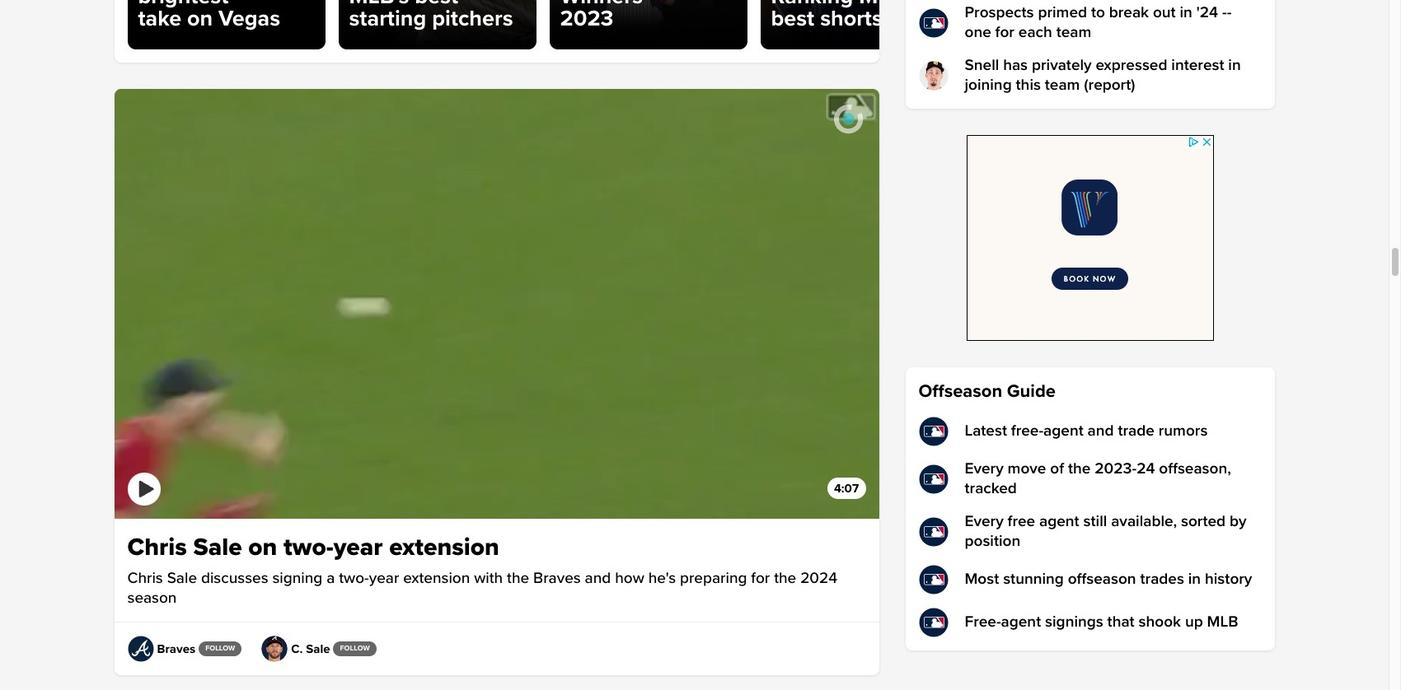 Task type: describe. For each thing, give the bounding box(es) containing it.
every free agent still available, sorted by position
[[965, 513, 1247, 552]]

free
[[1008, 513, 1036, 532]]

every for every move of the 2023-24 offseason, tracked
[[965, 460, 1004, 479]]

of
[[1051, 460, 1064, 479]]

offseason,
[[1159, 460, 1232, 479]]

most stunning offseason trades in history
[[965, 571, 1253, 589]]

latest
[[965, 422, 1007, 441]]

agent for free-
[[1044, 422, 1084, 441]]

best
[[771, 5, 815, 32]]

4:07 link
[[114, 89, 880, 520]]

4:07
[[834, 481, 859, 496]]

signing
[[272, 570, 323, 589]]

by
[[1230, 513, 1247, 532]]

0 horizontal spatial the
[[507, 570, 529, 589]]

take on vegas
[[138, 5, 280, 32]]

trades
[[1141, 571, 1185, 589]]

mlb image for most
[[919, 566, 949, 595]]

b. snell image
[[919, 61, 949, 91]]

0 vertical spatial extension
[[389, 532, 499, 563]]

every move of the 2023-24 offseason, tracked link
[[919, 460, 1262, 500]]

free-agent signings that shook up mlb
[[965, 613, 1239, 632]]

move
[[1008, 460, 1047, 479]]

c.
[[291, 642, 303, 657]]

agent for free
[[1040, 513, 1080, 532]]

trade
[[1118, 422, 1155, 441]]

preparing
[[680, 570, 747, 589]]

free-
[[965, 613, 1001, 632]]

team inside "prospects primed to break out in '24 -- one for each team"
[[1057, 23, 1092, 42]]

position
[[965, 533, 1021, 552]]

for inside the chris sale on two-year extension chris sale discusses signing a two-year extension with the braves and how he's preparing for the 2024 season
[[751, 570, 770, 589]]

follow for c. sale
[[340, 645, 370, 654]]

one
[[965, 23, 992, 42]]

offseason
[[1068, 571, 1137, 589]]

follow for braves
[[205, 645, 235, 654]]

and inside latest free-agent and trade rumors link
[[1088, 422, 1114, 441]]

1 vertical spatial sale
[[167, 570, 197, 589]]

this
[[1016, 76, 1041, 95]]

snell has privately expressed interest in joining this team (report) link
[[919, 56, 1262, 96]]

discusses
[[201, 570, 268, 589]]

2 chris from the top
[[127, 570, 163, 589]]

and inside the chris sale on two-year extension chris sale discusses signing a two-year extension with the braves and how he's preparing for the 2024 season
[[585, 570, 611, 589]]

history
[[1205, 571, 1253, 589]]

'24
[[1197, 3, 1219, 22]]

primed
[[1038, 3, 1087, 22]]

c. sale
[[291, 642, 330, 657]]

mlb
[[1208, 613, 1239, 632]]

most stunning offseason trades in history link
[[919, 566, 1262, 595]]

mlb image for latest
[[919, 417, 949, 447]]

in for out
[[1180, 3, 1193, 22]]

on inside the chris sale on two-year extension chris sale discusses signing a two-year extension with the braves and how he's preparing for the 2024 season
[[248, 532, 277, 563]]

braves link
[[127, 636, 195, 663]]

0 horizontal spatial braves
[[157, 642, 195, 657]]

team inside snell has privately expressed interest in joining this team (report)
[[1045, 76, 1080, 95]]

prospects primed to break out in '24 -- one for each team
[[965, 3, 1232, 42]]

sale for chris
[[193, 532, 242, 563]]

how
[[615, 570, 645, 589]]

signings
[[1045, 613, 1104, 632]]

chris sale on two-year extension image
[[114, 89, 879, 519]]

free-
[[1011, 422, 1044, 441]]

season
[[127, 589, 177, 608]]

prospects
[[965, 3, 1034, 22]]

1 - from the left
[[1223, 3, 1227, 22]]

still
[[1084, 513, 1107, 532]]

(report)
[[1084, 76, 1136, 95]]

vegas
[[218, 5, 280, 32]]

1 vertical spatial two-
[[339, 570, 369, 589]]

tracked
[[965, 480, 1017, 499]]

each
[[1019, 23, 1053, 42]]

interest
[[1172, 56, 1225, 75]]

offseason guide
[[919, 381, 1056, 403]]

offseason
[[919, 381, 1003, 403]]

he's
[[649, 570, 676, 589]]

chris sale on two-year extension chris sale discusses signing a two-year extension with the braves and how he's preparing for the 2024 season
[[127, 532, 838, 608]]

starting pitchers
[[349, 5, 513, 32]]

c. sale image
[[262, 636, 288, 663]]



Task type: locate. For each thing, give the bounding box(es) containing it.
1 vertical spatial extension
[[403, 570, 470, 589]]

rumors
[[1159, 422, 1208, 441]]

1 mlb image from the top
[[919, 8, 949, 38]]

mlb image left tracked
[[919, 465, 949, 495]]

2 vertical spatial in
[[1189, 571, 1201, 589]]

0 vertical spatial chris
[[127, 532, 187, 563]]

2024
[[801, 570, 838, 589]]

1 horizontal spatial two-
[[339, 570, 369, 589]]

1 vertical spatial chris
[[127, 570, 163, 589]]

1 every from the top
[[965, 460, 1004, 479]]

in right trades
[[1189, 571, 1201, 589]]

1 vertical spatial mlb image
[[919, 566, 949, 595]]

mlb image left one
[[919, 8, 949, 38]]

0 vertical spatial on
[[187, 5, 213, 32]]

0 vertical spatial team
[[1057, 23, 1092, 42]]

every inside every move of the 2023-24 offseason, tracked
[[965, 460, 1004, 479]]

two- up signing at the left bottom of page
[[284, 532, 334, 563]]

braves down chris sale on two-year extension link
[[533, 570, 581, 589]]

chris
[[127, 532, 187, 563], [127, 570, 163, 589]]

on
[[187, 5, 213, 32], [248, 532, 277, 563]]

most
[[965, 571, 999, 589]]

agent up of
[[1044, 422, 1084, 441]]

follow button for c. sale
[[333, 642, 376, 657]]

snell has privately expressed interest in joining this team (report)
[[965, 56, 1241, 95]]

braves image
[[127, 636, 154, 663]]

follow button left c. sale image
[[199, 642, 242, 657]]

in for interest
[[1229, 56, 1241, 75]]

0 vertical spatial and
[[1088, 422, 1114, 441]]

in inside snell has privately expressed interest in joining this team (report)
[[1229, 56, 1241, 75]]

-
[[1223, 3, 1227, 22], [1227, 3, 1232, 22]]

mlb image for free-
[[919, 608, 949, 638]]

2 follow button from the left
[[333, 642, 376, 657]]

2 follow from the left
[[340, 645, 370, 654]]

every
[[965, 460, 1004, 479], [965, 513, 1004, 532]]

sale
[[193, 532, 242, 563], [167, 570, 197, 589], [306, 642, 330, 657]]

agent
[[1044, 422, 1084, 441], [1040, 513, 1080, 532], [1001, 613, 1041, 632]]

2 horizontal spatial the
[[1068, 460, 1091, 479]]

extension
[[389, 532, 499, 563], [403, 570, 470, 589]]

in
[[1180, 3, 1193, 22], [1229, 56, 1241, 75], [1189, 571, 1201, 589]]

break
[[1109, 3, 1149, 22]]

pitchers
[[432, 5, 513, 32]]

snell
[[965, 56, 999, 75]]

best shortstops
[[771, 5, 927, 32]]

2 mlb image from the top
[[919, 566, 949, 595]]

0 vertical spatial sale
[[193, 532, 242, 563]]

the left the 2024
[[774, 570, 797, 589]]

up
[[1186, 613, 1203, 632]]

0 vertical spatial for
[[996, 23, 1015, 42]]

every up position
[[965, 513, 1004, 532]]

available,
[[1111, 513, 1177, 532]]

sale up season
[[167, 570, 197, 589]]

mlb image
[[919, 8, 949, 38], [919, 417, 949, 447], [919, 465, 949, 495], [919, 608, 949, 638]]

stunning
[[1003, 571, 1064, 589]]

0 horizontal spatial follow
[[205, 645, 235, 654]]

starting
[[349, 5, 426, 32]]

latest free-agent and trade rumors
[[965, 422, 1208, 441]]

two-
[[284, 532, 334, 563], [339, 570, 369, 589]]

mlb image inside every move of the 2023-24 offseason, tracked link
[[919, 465, 949, 495]]

in right the interest
[[1229, 56, 1241, 75]]

year right "a"
[[369, 570, 399, 589]]

agent left still
[[1040, 513, 1080, 532]]

24
[[1137, 460, 1155, 479]]

1 vertical spatial agent
[[1040, 513, 1080, 532]]

braves
[[533, 570, 581, 589], [157, 642, 195, 657]]

follow right c. sale
[[340, 645, 370, 654]]

sale up discusses
[[193, 532, 242, 563]]

2023
[[560, 5, 614, 32]]

on right the take
[[187, 5, 213, 32]]

3 mlb image from the top
[[919, 465, 949, 495]]

1 mlb image from the top
[[919, 518, 949, 547]]

for inside "prospects primed to break out in '24 -- one for each team"
[[996, 23, 1015, 42]]

a
[[327, 570, 335, 589]]

c. sale link
[[262, 636, 330, 663]]

agent down the stunning
[[1001, 613, 1041, 632]]

2 vertical spatial agent
[[1001, 613, 1041, 632]]

follow left c. sale image
[[205, 645, 235, 654]]

the inside every move of the 2023-24 offseason, tracked
[[1068, 460, 1091, 479]]

0 horizontal spatial and
[[585, 570, 611, 589]]

0 horizontal spatial on
[[187, 5, 213, 32]]

1 horizontal spatial braves
[[533, 570, 581, 589]]

1 horizontal spatial and
[[1088, 422, 1114, 441]]

chris sale on two-year extension link
[[127, 532, 866, 563]]

shortstops
[[820, 5, 927, 32]]

sale right c.
[[306, 642, 330, 657]]

team
[[1057, 23, 1092, 42], [1045, 76, 1080, 95]]

0 vertical spatial in
[[1180, 3, 1193, 22]]

0 horizontal spatial for
[[751, 570, 770, 589]]

for right preparing
[[751, 570, 770, 589]]

braves right braves image
[[157, 642, 195, 657]]

and
[[1088, 422, 1114, 441], [585, 570, 611, 589]]

0 horizontal spatial follow button
[[199, 642, 242, 657]]

2023-
[[1095, 460, 1137, 479]]

team down 'privately'
[[1045, 76, 1080, 95]]

follow
[[205, 645, 235, 654], [340, 645, 370, 654]]

0 vertical spatial agent
[[1044, 422, 1084, 441]]

on up discusses
[[248, 532, 277, 563]]

shook
[[1139, 613, 1182, 632]]

the
[[1068, 460, 1091, 479], [507, 570, 529, 589], [774, 570, 797, 589]]

every for every free agent still available, sorted by position
[[965, 513, 1004, 532]]

1 horizontal spatial for
[[996, 23, 1015, 42]]

latest free-agent and trade rumors link
[[919, 417, 1262, 447]]

in inside "prospects primed to break out in '24 -- one for each team"
[[1180, 3, 1193, 22]]

in left '24
[[1180, 3, 1193, 22]]

extension up with at the left bottom of page
[[389, 532, 499, 563]]

follow button for braves
[[199, 642, 242, 657]]

1 follow button from the left
[[199, 642, 242, 657]]

mlb image for prospects
[[919, 8, 949, 38]]

advertisement region
[[967, 135, 1214, 341]]

0 horizontal spatial two-
[[284, 532, 334, 563]]

2 - from the left
[[1227, 3, 1232, 22]]

take
[[138, 5, 181, 32]]

the right with at the left bottom of page
[[507, 570, 529, 589]]

mlb image for every
[[919, 518, 949, 547]]

1 vertical spatial for
[[751, 570, 770, 589]]

for
[[996, 23, 1015, 42], [751, 570, 770, 589]]

year
[[334, 532, 383, 563], [369, 570, 399, 589]]

4 mlb image from the top
[[919, 608, 949, 638]]

follow button right c. sale
[[333, 642, 376, 657]]

1 follow from the left
[[205, 645, 235, 654]]

every free agent still available, sorted by position link
[[919, 513, 1262, 552]]

mlb image inside prospects primed to break out in '24 -- one for each team link
[[919, 8, 949, 38]]

1 horizontal spatial the
[[774, 570, 797, 589]]

2 every from the top
[[965, 513, 1004, 532]]

2 vertical spatial sale
[[306, 642, 330, 657]]

1 horizontal spatial on
[[248, 532, 277, 563]]

to
[[1091, 3, 1105, 22]]

optimized by minute.ly image
[[833, 104, 864, 135]]

braves inside the chris sale on two-year extension chris sale discusses signing a two-year extension with the braves and how he's preparing for the 2024 season
[[533, 570, 581, 589]]

1 vertical spatial every
[[965, 513, 1004, 532]]

sale for c.
[[306, 642, 330, 657]]

expressed
[[1096, 56, 1168, 75]]

extension left with at the left bottom of page
[[403, 570, 470, 589]]

1 vertical spatial on
[[248, 532, 277, 563]]

mlb image down offseason
[[919, 417, 949, 447]]

0 vertical spatial year
[[334, 532, 383, 563]]

0 vertical spatial braves
[[533, 570, 581, 589]]

1 chris from the top
[[127, 532, 187, 563]]

1 vertical spatial in
[[1229, 56, 1241, 75]]

1 vertical spatial year
[[369, 570, 399, 589]]

mlb image left most
[[919, 566, 949, 595]]

two- right "a"
[[339, 570, 369, 589]]

mlb image for every
[[919, 465, 949, 495]]

1 horizontal spatial follow button
[[333, 642, 376, 657]]

and left "trade"
[[1088, 422, 1114, 441]]

every up tracked
[[965, 460, 1004, 479]]

0 vertical spatial mlb image
[[919, 518, 949, 547]]

every move of the 2023-24 offseason, tracked
[[965, 460, 1232, 499]]

sorted
[[1181, 513, 1226, 532]]

that
[[1108, 613, 1135, 632]]

follow button
[[199, 642, 242, 657], [333, 642, 376, 657]]

with
[[474, 570, 503, 589]]

out
[[1153, 3, 1176, 22]]

0 vertical spatial every
[[965, 460, 1004, 479]]

privately
[[1032, 56, 1092, 75]]

mlb image inside every free agent still available, sorted by position link
[[919, 518, 949, 547]]

for down "prospects"
[[996, 23, 1015, 42]]

1 vertical spatial team
[[1045, 76, 1080, 95]]

joining
[[965, 76, 1012, 95]]

the right of
[[1068, 460, 1091, 479]]

mlb image left free-
[[919, 608, 949, 638]]

mlb image
[[919, 518, 949, 547], [919, 566, 949, 595]]

has
[[1003, 56, 1028, 75]]

guide
[[1007, 381, 1056, 403]]

prospects primed to break out in '24 -- one for each team link
[[919, 3, 1262, 43]]

mlb image left position
[[919, 518, 949, 547]]

0 vertical spatial two-
[[284, 532, 334, 563]]

every inside every free agent still available, sorted by position
[[965, 513, 1004, 532]]

2 mlb image from the top
[[919, 417, 949, 447]]

team down primed
[[1057, 23, 1092, 42]]

1 vertical spatial and
[[585, 570, 611, 589]]

1 horizontal spatial follow
[[340, 645, 370, 654]]

1 vertical spatial braves
[[157, 642, 195, 657]]

and left how
[[585, 570, 611, 589]]

agent inside every free agent still available, sorted by position
[[1040, 513, 1080, 532]]

year up "a"
[[334, 532, 383, 563]]

free-agent signings that shook up mlb link
[[919, 608, 1262, 638]]



Task type: vqa. For each thing, say whether or not it's contained in the screenshot.
Vegas
yes



